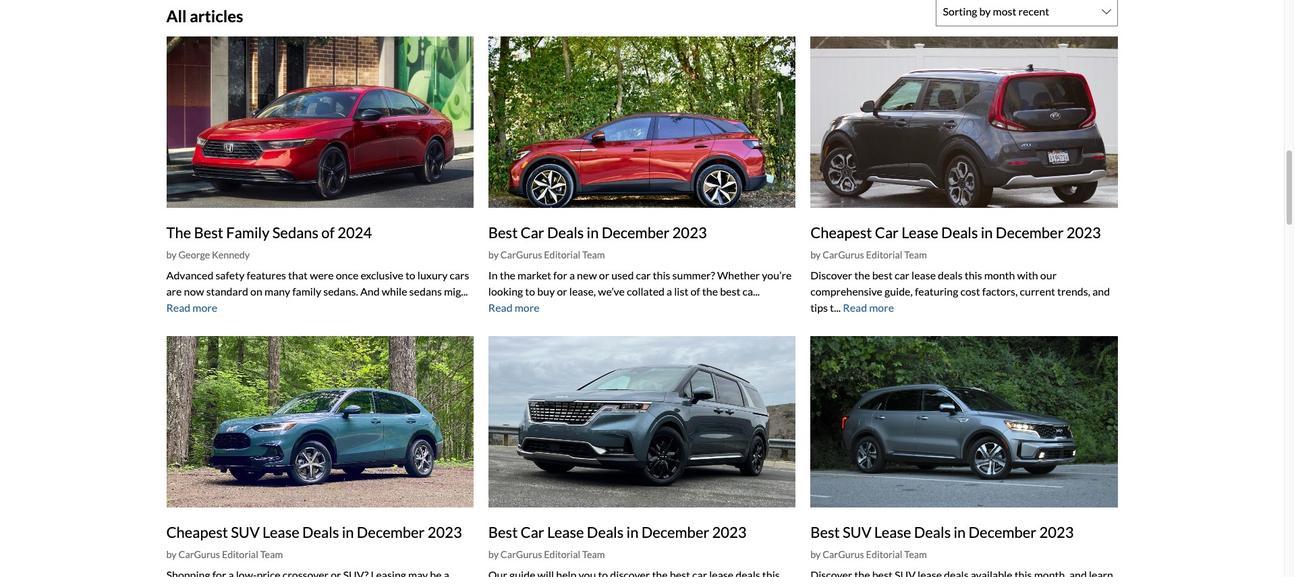 Task type: locate. For each thing, give the bounding box(es) containing it.
mig...
[[444, 285, 468, 298]]

the up comprehensive
[[855, 269, 870, 282]]

by for cheapest car lease deals in december 2023
[[811, 249, 821, 260]]

the for discover
[[855, 269, 870, 282]]

all
[[166, 6, 187, 26]]

read down looking
[[489, 301, 513, 314]]

1 horizontal spatial read more link
[[489, 301, 540, 314]]

1 horizontal spatial a
[[667, 285, 672, 298]]

car inside "in the market for a new or used car this summer? whether you're looking to buy or lease, we've collated a list of the best ca... read more"
[[636, 269, 651, 282]]

car for cheapest car lease deals in december 2023
[[875, 224, 899, 242]]

2 read from the left
[[489, 301, 513, 314]]

to left luxury
[[406, 269, 416, 282]]

cargurus for best car lease deals in december 2023
[[501, 549, 542, 560]]

cargurus for cheapest car lease deals in december 2023
[[823, 249, 865, 260]]

team down the best suv lease deals in december 2023
[[905, 549, 927, 560]]

0 vertical spatial cheapest
[[811, 224, 873, 242]]

more
[[193, 301, 217, 314], [515, 301, 540, 314], [870, 301, 894, 314]]

articles
[[190, 6, 243, 26]]

2 read more link from the left
[[489, 301, 540, 314]]

of left 2024 at the left top of the page
[[322, 224, 335, 242]]

cheapest suv lease deals in december 2023
[[166, 523, 462, 542]]

by george kennedy
[[166, 249, 250, 260]]

1 vertical spatial cheapest
[[166, 523, 228, 542]]

in for cheapest car lease deals in december 2023
[[981, 224, 993, 242]]

december for best suv lease deals in december 2023
[[969, 523, 1037, 542]]

cheapest suv lease deals in december 2023 link
[[166, 523, 462, 542]]

1 horizontal spatial car
[[895, 269, 910, 282]]

to
[[406, 269, 416, 282], [525, 285, 535, 298]]

trends,
[[1058, 285, 1091, 298]]

in
[[587, 224, 599, 242], [981, 224, 993, 242], [342, 523, 354, 542], [627, 523, 639, 542], [954, 523, 966, 542]]

comprehensive
[[811, 285, 883, 298]]

2 horizontal spatial read
[[843, 301, 867, 314]]

0 horizontal spatial this
[[653, 269, 671, 282]]

editorial for best suv lease deals in december 2023
[[866, 549, 903, 560]]

1 vertical spatial of
[[691, 285, 701, 298]]

1 horizontal spatial this
[[965, 269, 983, 282]]

2 more from the left
[[515, 301, 540, 314]]

advanced
[[166, 269, 214, 282]]

read
[[166, 301, 191, 314], [489, 301, 513, 314], [843, 301, 867, 314]]

car
[[636, 269, 651, 282], [895, 269, 910, 282]]

editorial
[[544, 249, 581, 260], [866, 249, 903, 260], [222, 549, 258, 560], [544, 549, 581, 560], [866, 549, 903, 560]]

features
[[247, 269, 286, 282]]

0 horizontal spatial or
[[557, 285, 568, 298]]

read more link
[[166, 301, 217, 314], [489, 301, 540, 314], [843, 301, 894, 314]]

kennedy
[[212, 249, 250, 260]]

the inside discover the best car lease deals this month with our comprehensive guide, featuring cost factors, current trends, and tips t...
[[855, 269, 870, 282]]

1 suv from the left
[[231, 523, 260, 542]]

while
[[382, 285, 407, 298]]

the right in
[[500, 269, 516, 282]]

1 horizontal spatial to
[[525, 285, 535, 298]]

or
[[599, 269, 610, 282], [557, 285, 568, 298]]

on
[[251, 285, 263, 298]]

cargurus for best car deals in december 2023
[[501, 249, 542, 260]]

our
[[1041, 269, 1057, 282]]

best car deals in december 2023 image
[[489, 36, 796, 208]]

editorial for best car lease deals in december 2023
[[544, 549, 581, 560]]

cars
[[450, 269, 469, 282]]

to left buy
[[525, 285, 535, 298]]

december for cheapest car lease deals in december 2023
[[996, 224, 1064, 242]]

exclusive
[[361, 269, 404, 282]]

or right buy
[[557, 285, 568, 298]]

that
[[288, 269, 308, 282]]

deals
[[938, 269, 963, 282]]

0 horizontal spatial more
[[193, 301, 217, 314]]

1 horizontal spatial read
[[489, 301, 513, 314]]

0 horizontal spatial read
[[166, 301, 191, 314]]

lease
[[902, 224, 939, 242], [263, 523, 300, 542], [547, 523, 584, 542], [875, 523, 912, 542]]

car
[[521, 224, 545, 242], [875, 224, 899, 242], [521, 523, 545, 542]]

team
[[583, 249, 605, 260], [905, 249, 927, 260], [260, 549, 283, 560], [583, 549, 605, 560], [905, 549, 927, 560]]

by for best suv lease deals in december 2023
[[811, 549, 821, 560]]

suv
[[231, 523, 260, 542], [843, 523, 872, 542]]

read more link down now
[[166, 301, 217, 314]]

team down 'cheapest suv lease deals in december 2023' link
[[260, 549, 283, 560]]

car up 'collated'
[[636, 269, 651, 282]]

best car lease deals in december 2023 link
[[489, 523, 747, 542]]

cheapest
[[811, 224, 873, 242], [166, 523, 228, 542]]

3 read more link from the left
[[843, 301, 894, 314]]

1 read from the left
[[166, 301, 191, 314]]

team down best car lease deals in december 2023
[[583, 549, 605, 560]]

more inside "in the market for a new or used car this summer? whether you're looking to buy or lease, we've collated a list of the best ca... read more"
[[515, 301, 540, 314]]

the down "summer?"
[[703, 285, 718, 298]]

0 horizontal spatial the
[[500, 269, 516, 282]]

team up new
[[583, 249, 605, 260]]

2023 for cheapest car lease deals in december 2023
[[1067, 224, 1102, 242]]

best inside discover the best car lease deals this month with our comprehensive guide, featuring cost factors, current trends, and tips t...
[[873, 269, 893, 282]]

more down guide,
[[870, 301, 894, 314]]

0 vertical spatial of
[[322, 224, 335, 242]]

for
[[554, 269, 568, 282]]

1 vertical spatial a
[[667, 285, 672, 298]]

2 car from the left
[[895, 269, 910, 282]]

0 vertical spatial to
[[406, 269, 416, 282]]

read more link down comprehensive
[[843, 301, 894, 314]]

0 horizontal spatial cheapest
[[166, 523, 228, 542]]

standard
[[206, 285, 248, 298]]

1 horizontal spatial more
[[515, 301, 540, 314]]

best car lease deals in december 2023 image
[[489, 336, 796, 508]]

editorial for best car deals in december 2023
[[544, 249, 581, 260]]

2 horizontal spatial more
[[870, 301, 894, 314]]

read more
[[843, 301, 894, 314]]

best
[[873, 269, 893, 282], [720, 285, 741, 298]]

the
[[500, 269, 516, 282], [855, 269, 870, 282], [703, 285, 718, 298]]

this
[[653, 269, 671, 282], [965, 269, 983, 282]]

by for cheapest suv lease deals in december 2023
[[166, 549, 177, 560]]

family
[[292, 285, 321, 298]]

this inside "in the market for a new or used car this summer? whether you're looking to buy or lease, we've collated a list of the best ca... read more"
[[653, 269, 671, 282]]

many
[[265, 285, 290, 298]]

best
[[194, 224, 223, 242], [489, 224, 518, 242], [489, 523, 518, 542], [811, 523, 840, 542]]

suv for cheapest
[[231, 523, 260, 542]]

0 vertical spatial or
[[599, 269, 610, 282]]

by for best car deals in december 2023
[[489, 249, 499, 260]]

in the market for a new or used car this summer? whether you're looking to buy or lease, we've collated a list of the best ca... read more
[[489, 269, 792, 314]]

of right list at the right of page
[[691, 285, 701, 298]]

sedans
[[409, 285, 442, 298]]

0 horizontal spatial to
[[406, 269, 416, 282]]

0 vertical spatial a
[[570, 269, 575, 282]]

best inside "in the market for a new or used car this summer? whether you're looking to buy or lease, we've collated a list of the best ca... read more"
[[720, 285, 741, 298]]

this up cost
[[965, 269, 983, 282]]

cheapest suv lease deals in december 2023 image
[[166, 336, 474, 508]]

best for best car lease deals in december 2023
[[489, 523, 518, 542]]

team for best suv lease deals in december 2023
[[905, 549, 927, 560]]

more down buy
[[515, 301, 540, 314]]

december
[[602, 224, 670, 242], [996, 224, 1064, 242], [357, 523, 425, 542], [642, 523, 710, 542], [969, 523, 1037, 542]]

more down now
[[193, 301, 217, 314]]

0 vertical spatial best
[[873, 269, 893, 282]]

deals
[[547, 224, 584, 242], [942, 224, 978, 242], [302, 523, 339, 542], [587, 523, 624, 542], [914, 523, 951, 542]]

1 horizontal spatial suv
[[843, 523, 872, 542]]

by cargurus editorial team for cheapest car lease deals in december 2023
[[811, 249, 927, 260]]

cargurus
[[501, 249, 542, 260], [823, 249, 865, 260], [179, 549, 220, 560], [501, 549, 542, 560], [823, 549, 865, 560]]

december for cheapest suv lease deals in december 2023
[[357, 523, 425, 542]]

market
[[518, 269, 552, 282]]

1 car from the left
[[636, 269, 651, 282]]

guide,
[[885, 285, 913, 298]]

of
[[322, 224, 335, 242], [691, 285, 701, 298]]

team up lease
[[905, 249, 927, 260]]

2024
[[338, 224, 372, 242]]

in for cheapest suv lease deals in december 2023
[[342, 523, 354, 542]]

2 suv from the left
[[843, 523, 872, 542]]

team for cheapest suv lease deals in december 2023
[[260, 549, 283, 560]]

1 vertical spatial best
[[720, 285, 741, 298]]

read down the 'are'
[[166, 301, 191, 314]]

read down comprehensive
[[843, 301, 867, 314]]

by cargurus editorial team for best suv lease deals in december 2023
[[811, 549, 927, 560]]

to inside advanced safety features that were once exclusive to luxury cars are now standard on many family sedans. and while sedans mig... read more
[[406, 269, 416, 282]]

a left list at the right of page
[[667, 285, 672, 298]]

lease
[[912, 269, 936, 282]]

or right new
[[599, 269, 610, 282]]

car up guide,
[[895, 269, 910, 282]]

1 read more link from the left
[[166, 301, 217, 314]]

a right for
[[570, 269, 575, 282]]

best suv lease deals in december 2023
[[811, 523, 1074, 542]]

read more link for the
[[166, 301, 217, 314]]

2 horizontal spatial the
[[855, 269, 870, 282]]

team for best car deals in december 2023
[[583, 249, 605, 260]]

1 vertical spatial to
[[525, 285, 535, 298]]

1 horizontal spatial cheapest
[[811, 224, 873, 242]]

by cargurus editorial team
[[489, 249, 605, 260], [811, 249, 927, 260], [166, 549, 283, 560], [489, 549, 605, 560], [811, 549, 927, 560]]

a
[[570, 269, 575, 282], [667, 285, 672, 298]]

by cargurus editorial team for best car deals in december 2023
[[489, 249, 605, 260]]

cheapest car lease deals in december 2023 image
[[811, 36, 1118, 208]]

luxury
[[418, 269, 448, 282]]

2 horizontal spatial read more link
[[843, 301, 894, 314]]

editorial for cheapest car lease deals in december 2023
[[866, 249, 903, 260]]

0 horizontal spatial best
[[720, 285, 741, 298]]

1 horizontal spatial of
[[691, 285, 701, 298]]

2 this from the left
[[965, 269, 983, 282]]

best down the whether
[[720, 285, 741, 298]]

december for best car lease deals in december 2023
[[642, 523, 710, 542]]

1 more from the left
[[193, 301, 217, 314]]

0 horizontal spatial suv
[[231, 523, 260, 542]]

best for best car deals in december 2023
[[489, 224, 518, 242]]

0 horizontal spatial car
[[636, 269, 651, 282]]

are
[[166, 285, 182, 298]]

best for best suv lease deals in december 2023
[[811, 523, 840, 542]]

discover the best car lease deals this month with our comprehensive guide, featuring cost factors, current trends, and tips t...
[[811, 269, 1110, 314]]

2023 for cheapest suv lease deals in december 2023
[[428, 523, 462, 542]]

deals for best car lease deals in december 2023
[[587, 523, 624, 542]]

car for best car deals in december 2023
[[521, 224, 545, 242]]

read more link for cheapest
[[843, 301, 894, 314]]

sedans.
[[324, 285, 358, 298]]

with
[[1018, 269, 1039, 282]]

editorial for cheapest suv lease deals in december 2023
[[222, 549, 258, 560]]

1 horizontal spatial best
[[873, 269, 893, 282]]

1 horizontal spatial the
[[703, 285, 718, 298]]

best up guide,
[[873, 269, 893, 282]]

in for best car lease deals in december 2023
[[627, 523, 639, 542]]

0 horizontal spatial read more link
[[166, 301, 217, 314]]

read more link down looking
[[489, 301, 540, 314]]

1 this from the left
[[653, 269, 671, 282]]

looking
[[489, 285, 523, 298]]

this up 'collated'
[[653, 269, 671, 282]]



Task type: describe. For each thing, give the bounding box(es) containing it.
team for best car lease deals in december 2023
[[583, 549, 605, 560]]

the best family sedans of 2024 link
[[166, 224, 372, 242]]

by for the best family sedans of 2024
[[166, 249, 177, 260]]

best car deals in december 2023 link
[[489, 224, 707, 242]]

summer?
[[673, 269, 715, 282]]

read inside "in the market for a new or used car this summer? whether you're looking to buy or lease, we've collated a list of the best ca... read more"
[[489, 301, 513, 314]]

month
[[985, 269, 1016, 282]]

now
[[184, 285, 204, 298]]

were
[[310, 269, 334, 282]]

best car deals in december 2023
[[489, 224, 707, 242]]

suv for best
[[843, 523, 872, 542]]

tips
[[811, 301, 828, 314]]

1 horizontal spatial or
[[599, 269, 610, 282]]

the for in
[[500, 269, 516, 282]]

of inside "in the market for a new or used car this summer? whether you're looking to buy or lease, we've collated a list of the best ca... read more"
[[691, 285, 701, 298]]

once
[[336, 269, 359, 282]]

featuring
[[915, 285, 959, 298]]

family
[[226, 224, 270, 242]]

read more link for best
[[489, 301, 540, 314]]

car for best car lease deals in december 2023
[[521, 523, 545, 542]]

by cargurus editorial team for cheapest suv lease deals in december 2023
[[166, 549, 283, 560]]

car inside discover the best car lease deals this month with our comprehensive guide, featuring cost factors, current trends, and tips t...
[[895, 269, 910, 282]]

by cargurus editorial team for best car lease deals in december 2023
[[489, 549, 605, 560]]

cheapest for cheapest suv lease deals in december 2023
[[166, 523, 228, 542]]

cost
[[961, 285, 981, 298]]

best suv lease deals in december 2023 image
[[811, 336, 1118, 508]]

cheapest for cheapest car lease deals in december 2023
[[811, 224, 873, 242]]

and
[[1093, 285, 1110, 298]]

read inside advanced safety features that were once exclusive to luxury cars are now standard on many family sedans. and while sedans mig... read more
[[166, 301, 191, 314]]

we've
[[598, 285, 625, 298]]

collated
[[627, 285, 665, 298]]

2023 for best car lease deals in december 2023
[[712, 523, 747, 542]]

cheapest car lease deals in december 2023 link
[[811, 224, 1102, 242]]

best suv lease deals in december 2023 link
[[811, 523, 1074, 542]]

lease for best suv lease deals in december 2023
[[875, 523, 912, 542]]

to inside "in the market for a new or used car this summer? whether you're looking to buy or lease, we've collated a list of the best ca... read more"
[[525, 285, 535, 298]]

lease for best car lease deals in december 2023
[[547, 523, 584, 542]]

sedans
[[272, 224, 319, 242]]

2023 for best suv lease deals in december 2023
[[1040, 523, 1074, 542]]

by for best car lease deals in december 2023
[[489, 549, 499, 560]]

discover
[[811, 269, 853, 282]]

lease for cheapest car lease deals in december 2023
[[902, 224, 939, 242]]

current
[[1020, 285, 1056, 298]]

cargurus for cheapest suv lease deals in december 2023
[[179, 549, 220, 560]]

used
[[612, 269, 634, 282]]

george
[[179, 249, 210, 260]]

0 horizontal spatial of
[[322, 224, 335, 242]]

0 horizontal spatial a
[[570, 269, 575, 282]]

all articles
[[166, 6, 243, 26]]

in
[[489, 269, 498, 282]]

whether
[[718, 269, 760, 282]]

deals for cheapest suv lease deals in december 2023
[[302, 523, 339, 542]]

chevron down image
[[1102, 6, 1111, 17]]

list
[[675, 285, 689, 298]]

more inside advanced safety features that were once exclusive to luxury cars are now standard on many family sedans. and while sedans mig... read more
[[193, 301, 217, 314]]

in for best suv lease deals in december 2023
[[954, 523, 966, 542]]

buy
[[538, 285, 555, 298]]

team for cheapest car lease deals in december 2023
[[905, 249, 927, 260]]

advanced safety features that were once exclusive to luxury cars are now standard on many family sedans. and while sedans mig... read more
[[166, 269, 469, 314]]

deals for best suv lease deals in december 2023
[[914, 523, 951, 542]]

cargurus for best suv lease deals in december 2023
[[823, 549, 865, 560]]

1 vertical spatial or
[[557, 285, 568, 298]]

new
[[577, 269, 597, 282]]

deals for cheapest car lease deals in december 2023
[[942, 224, 978, 242]]

3 more from the left
[[870, 301, 894, 314]]

the best family sedans of 2024 image
[[166, 36, 474, 208]]

lease,
[[570, 285, 596, 298]]

best car lease deals in december 2023
[[489, 523, 747, 542]]

this inside discover the best car lease deals this month with our comprehensive guide, featuring cost factors, current trends, and tips t...
[[965, 269, 983, 282]]

3 read from the left
[[843, 301, 867, 314]]

factors,
[[983, 285, 1018, 298]]

and
[[360, 285, 380, 298]]

the best family sedans of 2024
[[166, 224, 372, 242]]

t...
[[830, 301, 841, 314]]

safety
[[216, 269, 245, 282]]

ca...
[[743, 285, 760, 298]]

you're
[[762, 269, 792, 282]]

the
[[166, 224, 191, 242]]

cheapest car lease deals in december 2023
[[811, 224, 1102, 242]]

lease for cheapest suv lease deals in december 2023
[[263, 523, 300, 542]]



Task type: vqa. For each thing, say whether or not it's contained in the screenshot.
the leftmost to
yes



